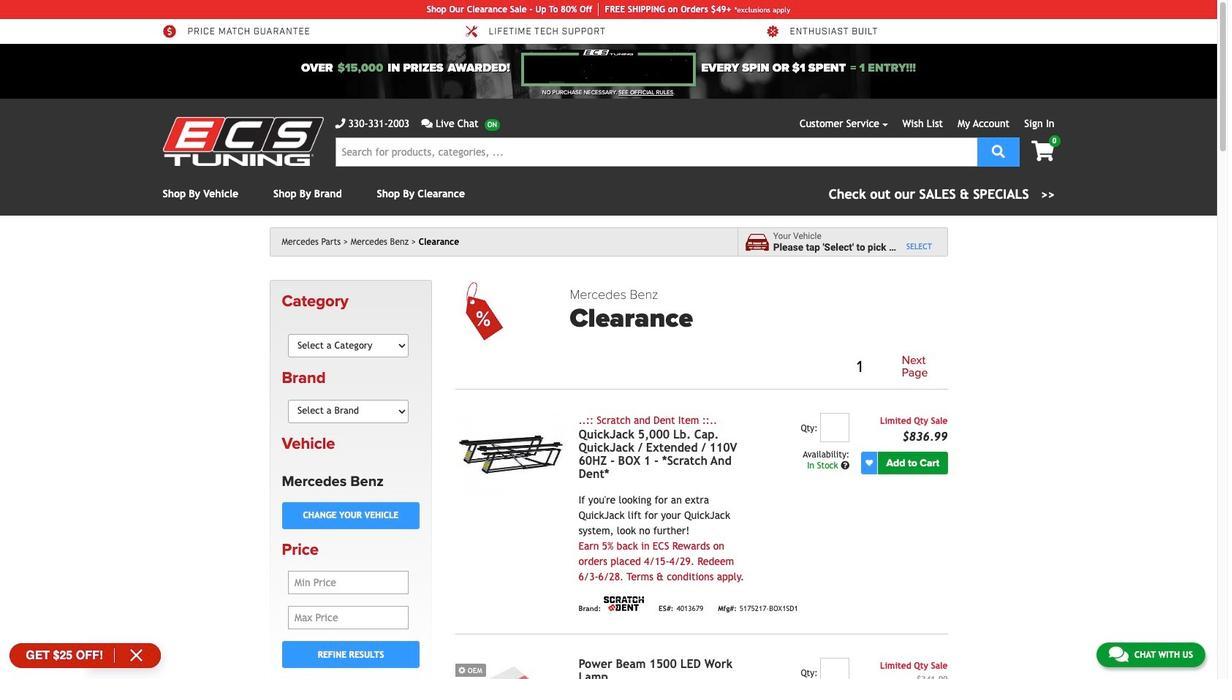 Task type: describe. For each thing, give the bounding box(es) containing it.
search image
[[992, 144, 1006, 158]]

ecs tuning 'spin to win' contest logo image
[[522, 50, 696, 86]]

shopping cart image
[[1032, 141, 1055, 162]]

ecs tuning image
[[163, 117, 324, 166]]

paginated product list navigation navigation
[[570, 352, 948, 383]]

thumbnail image image
[[456, 658, 567, 679]]

add to wish list image
[[866, 460, 873, 467]]

comments image
[[421, 118, 433, 129]]



Task type: locate. For each thing, give the bounding box(es) containing it.
phone image
[[335, 118, 346, 129]]

Search text field
[[335, 137, 978, 167]]

None number field
[[821, 413, 850, 442], [821, 658, 850, 679], [821, 413, 850, 442], [821, 658, 850, 679]]

scratch & dent - corporate logo image
[[604, 597, 644, 611]]

Max Price number field
[[288, 606, 409, 630]]

question circle image
[[841, 461, 850, 470]]

es#4013679 - 5175217-box1sd1 - quickjack 5,000 lb. cap. quickjack / extended / 110v 60hz - box 1 - *scratch and dent* - if you're looking for an extra quickjack lift for your quickjack system, look no further! - scratch & dent - audi bmw volkswagen mercedes benz mini porsche image
[[456, 413, 567, 497]]

Min Price number field
[[288, 571, 409, 595]]



Task type: vqa. For each thing, say whether or not it's contained in the screenshot.
search TEXT FIELD
yes



